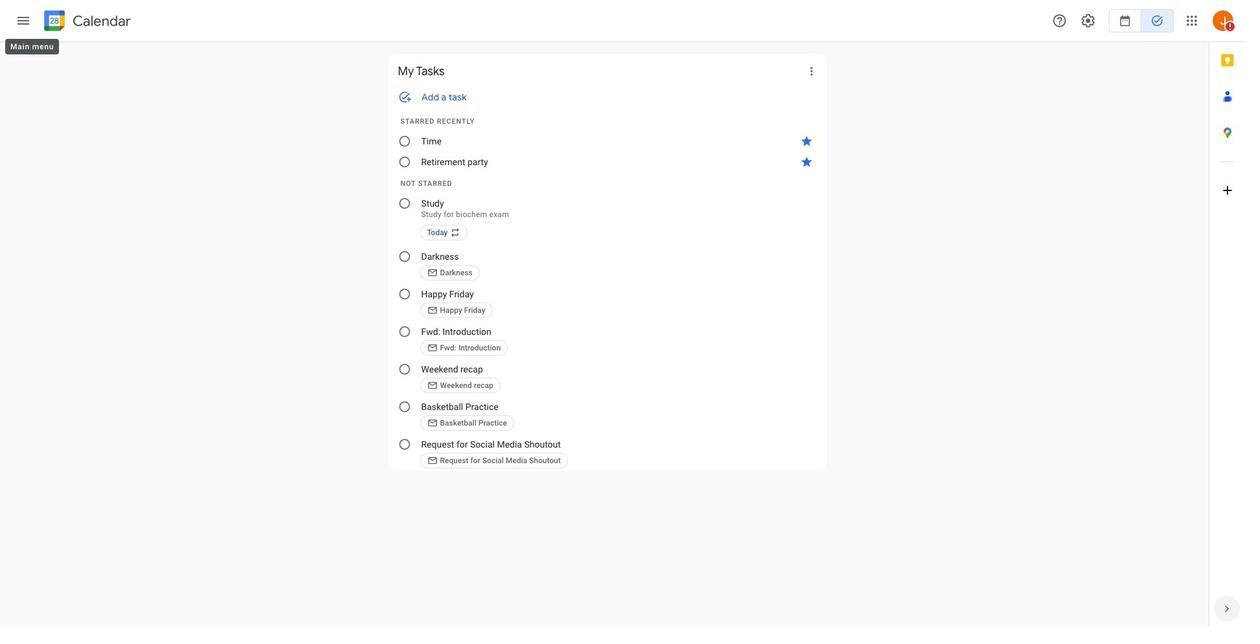 Task type: vqa. For each thing, say whether or not it's contained in the screenshot.
HEADING
yes



Task type: describe. For each thing, give the bounding box(es) containing it.
calendar element
[[42, 8, 131, 36]]

support menu image
[[1052, 13, 1067, 29]]



Task type: locate. For each thing, give the bounding box(es) containing it.
tab list
[[1209, 42, 1245, 591]]

tasks sidebar image
[[16, 13, 31, 29]]

heading
[[70, 13, 131, 29]]

heading inside calendar "element"
[[70, 13, 131, 29]]

settings menu image
[[1080, 13, 1096, 29]]



